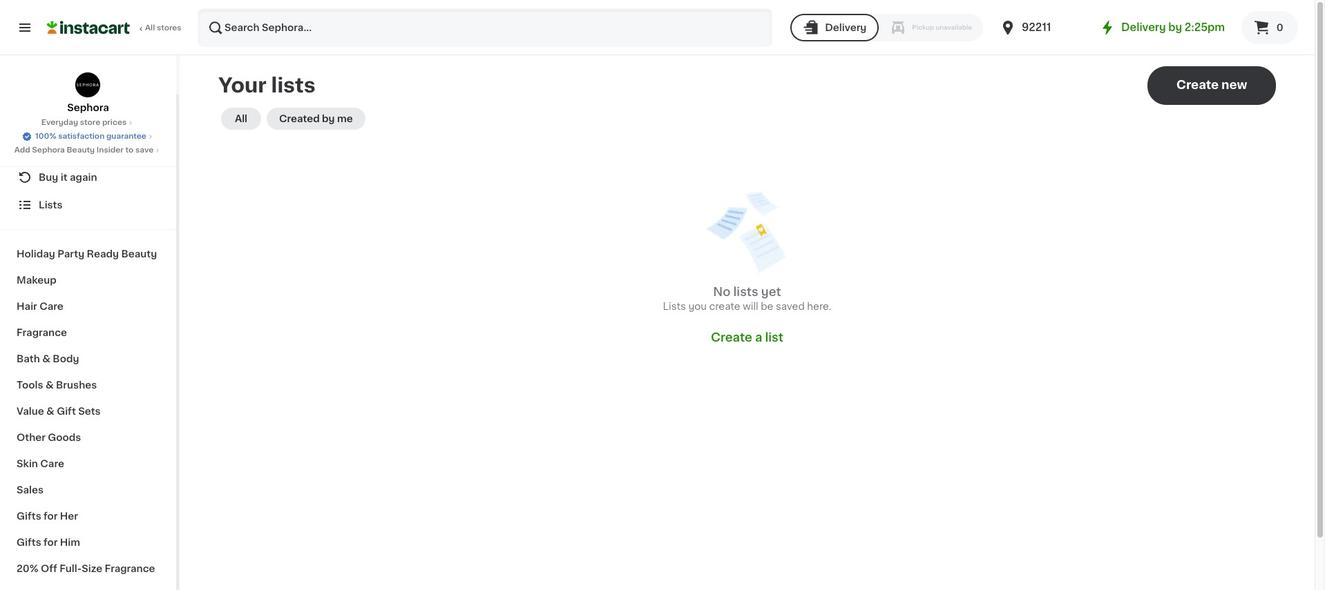 Task type: locate. For each thing, give the bounding box(es) containing it.
buy it again link
[[8, 164, 168, 191]]

save
[[135, 146, 154, 154]]

create
[[1177, 79, 1219, 91], [711, 332, 752, 343]]

1 vertical spatial lists
[[663, 302, 686, 312]]

delivery by 2:25pm
[[1122, 22, 1225, 32]]

all stores link
[[47, 8, 182, 47]]

0 horizontal spatial lists
[[39, 200, 63, 210]]

1 vertical spatial beauty
[[121, 249, 157, 259]]

1 horizontal spatial lists
[[734, 287, 759, 298]]

100%
[[35, 133, 56, 140]]

20%
[[17, 565, 38, 574]]

ready
[[87, 249, 119, 259]]

1 for from the top
[[44, 512, 58, 522]]

0 vertical spatial create
[[1177, 79, 1219, 91]]

all down your at the top
[[235, 114, 247, 124]]

0 horizontal spatial lists
[[271, 75, 315, 95]]

create left new
[[1177, 79, 1219, 91]]

everyday store prices link
[[41, 117, 135, 129]]

1 gifts from the top
[[17, 512, 41, 522]]

sephora logo image
[[75, 72, 101, 98]]

bath
[[17, 354, 40, 364]]

care for hair care
[[40, 302, 63, 312]]

care right the hair
[[40, 302, 63, 312]]

fragrance down hair care
[[17, 328, 67, 338]]

insider
[[97, 146, 124, 154]]

1 horizontal spatial sephora
[[67, 103, 109, 113]]

0 vertical spatial all
[[145, 24, 155, 32]]

create a list
[[711, 332, 784, 343]]

0 vertical spatial fragrance
[[17, 328, 67, 338]]

sales
[[17, 486, 44, 495]]

sephora
[[67, 103, 109, 113], [32, 146, 65, 154]]

gifts up 20%
[[17, 538, 41, 548]]

0 horizontal spatial by
[[322, 114, 335, 124]]

0 horizontal spatial fragrance
[[17, 328, 67, 338]]

&
[[42, 354, 50, 364], [46, 381, 54, 390], [46, 407, 54, 417]]

for
[[44, 512, 58, 522], [44, 538, 58, 548]]

100% satisfaction guarantee
[[35, 133, 146, 140]]

0 vertical spatial by
[[1169, 22, 1182, 32]]

0 vertical spatial lists
[[39, 200, 63, 210]]

0 vertical spatial beauty
[[67, 146, 95, 154]]

0 vertical spatial sephora
[[67, 103, 109, 113]]

by for delivery
[[1169, 22, 1182, 32]]

delivery inside "link"
[[1122, 22, 1166, 32]]

sets
[[78, 407, 101, 417]]

& left gift
[[46, 407, 54, 417]]

all inside button
[[235, 114, 247, 124]]

by for created
[[322, 114, 335, 124]]

lists inside no lists yet lists you create will be saved here.
[[734, 287, 759, 298]]

& right bath
[[42, 354, 50, 364]]

list
[[765, 332, 784, 343]]

holiday party ready beauty
[[17, 249, 157, 259]]

2 for from the top
[[44, 538, 58, 548]]

for inside gifts for her link
[[44, 512, 58, 522]]

gifts
[[17, 512, 41, 522], [17, 538, 41, 548]]

create inside button
[[1177, 79, 1219, 91]]

1 vertical spatial lists
[[734, 287, 759, 298]]

1 horizontal spatial lists
[[663, 302, 686, 312]]

0 vertical spatial &
[[42, 354, 50, 364]]

20% off full-size fragrance link
[[8, 556, 168, 583]]

2 vertical spatial &
[[46, 407, 54, 417]]

0 vertical spatial for
[[44, 512, 58, 522]]

0 vertical spatial care
[[40, 302, 63, 312]]

1 horizontal spatial create
[[1177, 79, 1219, 91]]

gifts for her
[[17, 512, 78, 522]]

beauty down satisfaction
[[67, 146, 95, 154]]

1 vertical spatial for
[[44, 538, 58, 548]]

create for create a list
[[711, 332, 752, 343]]

& for tools
[[46, 381, 54, 390]]

care right 'skin'
[[40, 460, 64, 469]]

you
[[689, 302, 707, 312]]

None search field
[[198, 8, 773, 47]]

by
[[1169, 22, 1182, 32], [322, 114, 335, 124]]

delivery for delivery
[[825, 23, 867, 32]]

fragrance right 'size'
[[105, 565, 155, 574]]

0 horizontal spatial create
[[711, 332, 752, 343]]

care
[[40, 302, 63, 312], [40, 460, 64, 469]]

no lists yet lists you create will be saved here.
[[663, 287, 832, 312]]

lists link
[[8, 191, 168, 219]]

other
[[17, 433, 46, 443]]

0 horizontal spatial sephora
[[32, 146, 65, 154]]

2 gifts from the top
[[17, 538, 41, 548]]

create left the a
[[711, 332, 752, 343]]

by inside the delivery by 2:25pm "link"
[[1169, 22, 1182, 32]]

beauty
[[67, 146, 95, 154], [121, 249, 157, 259]]

0 vertical spatial lists
[[271, 75, 315, 95]]

sephora down 100% in the top left of the page
[[32, 146, 65, 154]]

by inside created by me button
[[322, 114, 335, 124]]

1 vertical spatial all
[[235, 114, 247, 124]]

0 vertical spatial gifts
[[17, 512, 41, 522]]

hair care
[[17, 302, 63, 312]]

lists up 'created'
[[271, 75, 315, 95]]

for for him
[[44, 538, 58, 548]]

all left stores
[[145, 24, 155, 32]]

value & gift sets
[[17, 407, 101, 417]]

lists up will
[[734, 287, 759, 298]]

sales link
[[8, 477, 168, 504]]

off
[[41, 565, 57, 574]]

lists
[[271, 75, 315, 95], [734, 287, 759, 298]]

1 horizontal spatial by
[[1169, 22, 1182, 32]]

for left the her
[[44, 512, 58, 522]]

create inside "link"
[[711, 332, 752, 343]]

lists down buy
[[39, 200, 63, 210]]

prices
[[102, 119, 127, 126]]

lists
[[39, 200, 63, 210], [663, 302, 686, 312]]

1 vertical spatial &
[[46, 381, 54, 390]]

0
[[1277, 23, 1284, 32]]

shop link
[[8, 136, 168, 164]]

for left him
[[44, 538, 58, 548]]

1 vertical spatial gifts
[[17, 538, 41, 548]]

to
[[125, 146, 134, 154]]

1 vertical spatial create
[[711, 332, 752, 343]]

0 horizontal spatial delivery
[[825, 23, 867, 32]]

beauty right ready
[[121, 249, 157, 259]]

by left me
[[322, 114, 335, 124]]

1 horizontal spatial all
[[235, 114, 247, 124]]

lists left you
[[663, 302, 686, 312]]

skin
[[17, 460, 38, 469]]

delivery for delivery by 2:25pm
[[1122, 22, 1166, 32]]

delivery by 2:25pm link
[[1099, 19, 1225, 36]]

1 horizontal spatial delivery
[[1122, 22, 1166, 32]]

2:25pm
[[1185, 22, 1225, 32]]

fragrance
[[17, 328, 67, 338], [105, 565, 155, 574]]

1 vertical spatial care
[[40, 460, 64, 469]]

holiday
[[17, 249, 55, 259]]

1 vertical spatial sephora
[[32, 146, 65, 154]]

0 horizontal spatial beauty
[[67, 146, 95, 154]]

1 vertical spatial by
[[322, 114, 335, 124]]

by left 2:25pm
[[1169, 22, 1182, 32]]

yet
[[761, 287, 781, 298]]

gifts down sales
[[17, 512, 41, 522]]

1 vertical spatial fragrance
[[105, 565, 155, 574]]

& for bath
[[42, 354, 50, 364]]

& right tools on the left
[[46, 381, 54, 390]]

0 horizontal spatial all
[[145, 24, 155, 32]]

other goods link
[[8, 425, 168, 451]]

lists inside lists link
[[39, 200, 63, 210]]

skin care link
[[8, 451, 168, 477]]

delivery inside delivery button
[[825, 23, 867, 32]]

tools
[[17, 381, 43, 390]]

for inside gifts for him link
[[44, 538, 58, 548]]

care for skin care
[[40, 460, 64, 469]]

sephora up store
[[67, 103, 109, 113]]



Task type: describe. For each thing, give the bounding box(es) containing it.
create a list link
[[711, 330, 784, 346]]

all for all stores
[[145, 24, 155, 32]]

shop
[[39, 145, 65, 155]]

gifts for gifts for her
[[17, 512, 41, 522]]

create new button
[[1148, 66, 1276, 105]]

here.
[[807, 302, 832, 312]]

other goods
[[17, 433, 81, 443]]

gifts for him link
[[8, 530, 168, 556]]

Search field
[[199, 10, 771, 46]]

lists inside no lists yet lists you create will be saved here.
[[663, 302, 686, 312]]

created
[[279, 114, 320, 124]]

your lists
[[218, 75, 315, 95]]

created by me
[[279, 114, 353, 124]]

value
[[17, 407, 44, 417]]

1 horizontal spatial fragrance
[[105, 565, 155, 574]]

92211 button
[[1000, 8, 1083, 47]]

sephora link
[[67, 72, 109, 115]]

makeup
[[17, 276, 57, 285]]

tools & brushes link
[[8, 372, 168, 399]]

goods
[[48, 433, 81, 443]]

create for create new
[[1177, 79, 1219, 91]]

add
[[14, 146, 30, 154]]

will
[[743, 302, 758, 312]]

a
[[755, 332, 762, 343]]

create new
[[1177, 79, 1247, 91]]

0 button
[[1242, 11, 1298, 44]]

it
[[61, 173, 67, 182]]

gift
[[57, 407, 76, 417]]

stores
[[157, 24, 182, 32]]

add sephora beauty insider to save link
[[14, 145, 162, 156]]

gifts for her link
[[8, 504, 168, 530]]

gifts for gifts for him
[[17, 538, 41, 548]]

hair care link
[[8, 294, 168, 320]]

body
[[53, 354, 79, 364]]

new
[[1222, 79, 1247, 91]]

him
[[60, 538, 80, 548]]

lists for your
[[271, 75, 315, 95]]

all stores
[[145, 24, 182, 32]]

20% off full-size fragrance
[[17, 565, 155, 574]]

& for value
[[46, 407, 54, 417]]

be
[[761, 302, 774, 312]]

holiday party ready beauty link
[[8, 241, 168, 267]]

buy it again
[[39, 173, 97, 182]]

add sephora beauty insider to save
[[14, 146, 154, 154]]

1 horizontal spatial beauty
[[121, 249, 157, 259]]

all button
[[221, 108, 261, 130]]

lists for no
[[734, 287, 759, 298]]

satisfaction
[[58, 133, 105, 140]]

gifts for him
[[17, 538, 80, 548]]

92211
[[1022, 22, 1051, 32]]

no
[[713, 287, 731, 298]]

instacart logo image
[[47, 19, 130, 36]]

bath & body
[[17, 354, 79, 364]]

bath & body link
[[8, 346, 168, 372]]

everyday store prices
[[41, 119, 127, 126]]

everyday
[[41, 119, 78, 126]]

create
[[709, 302, 741, 312]]

size
[[82, 565, 102, 574]]

delivery button
[[791, 14, 879, 41]]

hair
[[17, 302, 37, 312]]

your
[[218, 75, 267, 95]]

store
[[80, 119, 100, 126]]

created by me button
[[267, 108, 365, 130]]

brushes
[[56, 381, 97, 390]]

for for her
[[44, 512, 58, 522]]

value & gift sets link
[[8, 399, 168, 425]]

skin care
[[17, 460, 64, 469]]

fragrance link
[[8, 320, 168, 346]]

makeup link
[[8, 267, 168, 294]]

guarantee
[[106, 133, 146, 140]]

service type group
[[791, 14, 983, 41]]

party
[[57, 249, 84, 259]]

her
[[60, 512, 78, 522]]

100% satisfaction guarantee button
[[21, 129, 155, 142]]

saved
[[776, 302, 805, 312]]

again
[[70, 173, 97, 182]]

tools & brushes
[[17, 381, 97, 390]]

full-
[[60, 565, 82, 574]]

buy
[[39, 173, 58, 182]]

me
[[337, 114, 353, 124]]

all for all
[[235, 114, 247, 124]]



Task type: vqa. For each thing, say whether or not it's contained in the screenshot.
the Create inside the Create a list link
yes



